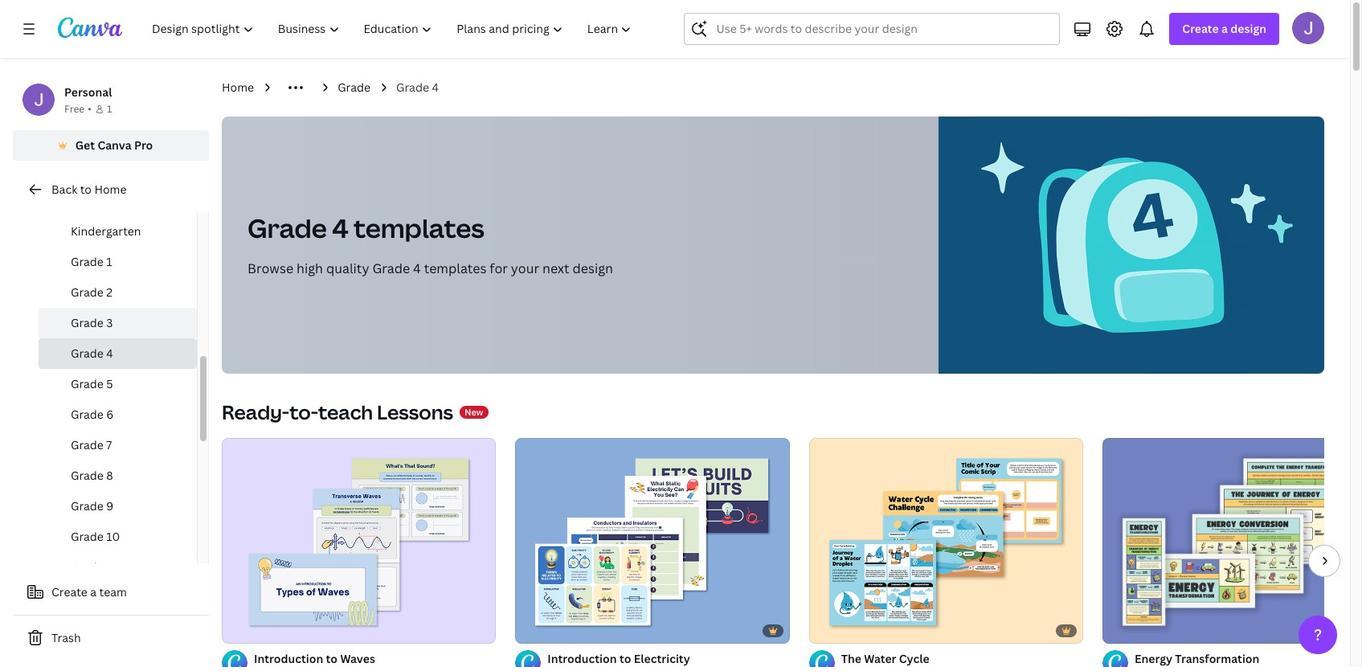Task type: locate. For each thing, give the bounding box(es) containing it.
templates up browse high quality grade 4 templates for your next design
[[354, 211, 485, 245]]

energy transformation
[[1135, 651, 1260, 667]]

1
[[107, 102, 112, 116], [106, 254, 112, 269]]

0 vertical spatial 1
[[107, 102, 112, 116]]

to left electricity
[[620, 651, 631, 667]]

grade 2 link
[[39, 277, 197, 308]]

design inside dropdown button
[[1231, 21, 1267, 36]]

4
[[432, 80, 439, 95], [332, 211, 349, 245], [413, 260, 421, 277], [106, 346, 113, 361]]

templates left for
[[424, 260, 487, 277]]

create inside dropdown button
[[1183, 21, 1219, 36]]

grade 5 link
[[39, 369, 197, 400]]

free
[[64, 102, 85, 116]]

0 vertical spatial grade 4
[[396, 80, 439, 95]]

grade
[[338, 80, 371, 95], [396, 80, 429, 95], [248, 211, 327, 245], [71, 254, 104, 269], [373, 260, 410, 277], [71, 285, 104, 300], [71, 315, 104, 330], [71, 346, 104, 361], [71, 376, 104, 392], [71, 407, 104, 422], [71, 437, 104, 453], [71, 468, 104, 483], [71, 498, 104, 514], [71, 529, 104, 544], [71, 560, 104, 575]]

to left waves
[[326, 651, 338, 667]]

grade 7
[[71, 437, 112, 453]]

home
[[222, 80, 254, 95], [94, 182, 127, 197]]

grade 1 link
[[39, 247, 197, 277]]

1 horizontal spatial home
[[222, 80, 254, 95]]

1 horizontal spatial introduction
[[548, 651, 617, 667]]

to for electricity
[[620, 651, 631, 667]]

grade 9
[[71, 498, 114, 514]]

ready-
[[222, 399, 290, 425]]

1 horizontal spatial design
[[1231, 21, 1267, 36]]

1 horizontal spatial a
[[1222, 21, 1228, 36]]

4 up quality
[[332, 211, 349, 245]]

teach
[[318, 399, 373, 425]]

1 up 2
[[106, 254, 112, 269]]

free •
[[64, 102, 92, 116]]

to
[[80, 182, 92, 197], [326, 651, 338, 667], [620, 651, 631, 667]]

1 vertical spatial grade 4
[[71, 346, 113, 361]]

create for create a design
[[1183, 21, 1219, 36]]

grade 4
[[396, 80, 439, 95], [71, 346, 113, 361]]

a for team
[[90, 584, 97, 600]]

grade 2
[[71, 285, 113, 300]]

back to home link
[[13, 174, 209, 206]]

2 1 from the top
[[106, 254, 112, 269]]

your
[[511, 260, 540, 277]]

1 vertical spatial a
[[90, 584, 97, 600]]

1 inside 'link'
[[106, 254, 112, 269]]

4 down the top level navigation "element"
[[432, 80, 439, 95]]

create inside button
[[51, 584, 88, 600]]

grade 7 link
[[39, 430, 197, 461]]

school
[[93, 193, 129, 208]]

1 vertical spatial create
[[51, 584, 88, 600]]

create
[[1183, 21, 1219, 36], [51, 584, 88, 600]]

1 vertical spatial 1
[[106, 254, 112, 269]]

introduction for introduction to waves
[[254, 651, 323, 667]]

grade 3
[[71, 315, 113, 330]]

grade 8
[[71, 468, 113, 483]]

grade inside "link"
[[71, 407, 104, 422]]

0 horizontal spatial create
[[51, 584, 88, 600]]

get
[[75, 137, 95, 153]]

for
[[490, 260, 508, 277]]

grade 4 down the top level navigation "element"
[[396, 80, 439, 95]]

None search field
[[685, 13, 1061, 45]]

2 horizontal spatial to
[[620, 651, 631, 667]]

browse
[[248, 260, 294, 277]]

grade 5
[[71, 376, 113, 392]]

1 horizontal spatial to
[[326, 651, 338, 667]]

1 1 from the top
[[107, 102, 112, 116]]

introduction to waves
[[254, 651, 375, 667]]

0 horizontal spatial grade 4
[[71, 346, 113, 361]]

0 vertical spatial a
[[1222, 21, 1228, 36]]

the water cycle link
[[841, 650, 1084, 667]]

1 horizontal spatial create
[[1183, 21, 1219, 36]]

0 vertical spatial home
[[222, 80, 254, 95]]

introduction left waves
[[254, 651, 323, 667]]

9
[[106, 498, 114, 514]]

2 introduction from the left
[[548, 651, 617, 667]]

introduction left electricity
[[548, 651, 617, 667]]

cycle
[[900, 651, 930, 667]]

design right 'next' on the left top of the page
[[573, 260, 613, 277]]

a inside button
[[90, 584, 97, 600]]

a for design
[[1222, 21, 1228, 36]]

pro
[[134, 137, 153, 153]]

11
[[106, 560, 118, 575]]

0 horizontal spatial introduction
[[254, 651, 323, 667]]

1 right •
[[107, 102, 112, 116]]

1 vertical spatial templates
[[424, 260, 487, 277]]

trash
[[51, 630, 81, 646]]

a inside dropdown button
[[1222, 21, 1228, 36]]

0 horizontal spatial home
[[94, 182, 127, 197]]

grade 4 up grade 5 on the left of the page
[[71, 346, 113, 361]]

get canva pro
[[75, 137, 153, 153]]

transformation
[[1176, 651, 1260, 667]]

1 horizontal spatial grade 4
[[396, 80, 439, 95]]

introduction
[[254, 651, 323, 667], [548, 651, 617, 667]]

top level navigation element
[[142, 13, 646, 45]]

0 horizontal spatial a
[[90, 584, 97, 600]]

0 horizontal spatial design
[[573, 260, 613, 277]]

grade 10
[[71, 529, 120, 544]]

introduction to electricity
[[548, 651, 690, 667]]

templates
[[354, 211, 485, 245], [424, 260, 487, 277]]

1 vertical spatial design
[[573, 260, 613, 277]]

to-
[[290, 399, 318, 425]]

0 horizontal spatial to
[[80, 182, 92, 197]]

ready-to-teach lessons
[[222, 399, 453, 425]]

kindergarten
[[71, 224, 141, 239]]

design left jacob simon icon
[[1231, 21, 1267, 36]]

to right "back"
[[80, 182, 92, 197]]

introduction for introduction to electricity
[[548, 651, 617, 667]]

a
[[1222, 21, 1228, 36], [90, 584, 97, 600]]

1 introduction from the left
[[254, 651, 323, 667]]

design
[[1231, 21, 1267, 36], [573, 260, 613, 277]]

0 vertical spatial create
[[1183, 21, 1219, 36]]

introduction to electricity link
[[548, 650, 790, 667]]

10
[[106, 529, 120, 544]]

0 vertical spatial design
[[1231, 21, 1267, 36]]

home link
[[222, 79, 254, 96]]

7
[[106, 437, 112, 453]]

4 up the '5'
[[106, 346, 113, 361]]

canva
[[98, 137, 132, 153]]

pre-
[[71, 193, 93, 208]]



Task type: vqa. For each thing, say whether or not it's contained in the screenshot.
the rightmost audio
no



Task type: describe. For each thing, give the bounding box(es) containing it.
introduction to electricity image
[[516, 438, 790, 644]]

5
[[106, 376, 113, 392]]

high
[[297, 260, 323, 277]]

0 vertical spatial templates
[[354, 211, 485, 245]]

8
[[106, 468, 113, 483]]

to for waves
[[326, 651, 338, 667]]

grade 8 link
[[39, 461, 197, 491]]

1 vertical spatial home
[[94, 182, 127, 197]]

grade 11 link
[[39, 552, 197, 583]]

introduction to waves image
[[222, 438, 496, 644]]

pre-school link
[[39, 186, 197, 216]]

grade 6
[[71, 407, 114, 422]]

browse high quality grade 4 templates for your next design
[[248, 260, 613, 277]]

grade 11
[[71, 560, 118, 575]]

grade 1
[[71, 254, 112, 269]]

waves
[[340, 651, 375, 667]]

grade 4 templates
[[248, 211, 485, 245]]

back
[[51, 182, 77, 197]]

grade 9 link
[[39, 491, 197, 522]]

trash link
[[13, 622, 209, 654]]

personal
[[64, 84, 112, 100]]

grade inside 'link'
[[71, 254, 104, 269]]

electricity
[[634, 651, 690, 667]]

energy transformation link
[[1135, 650, 1363, 667]]

lessons
[[377, 399, 453, 425]]

grade 3 link
[[39, 308, 197, 338]]

next
[[543, 260, 570, 277]]

•
[[88, 102, 92, 116]]

get canva pro button
[[13, 130, 209, 161]]

introduction to waves link
[[254, 650, 496, 667]]

create for create a team
[[51, 584, 88, 600]]

the water cycle image
[[809, 438, 1084, 644]]

6
[[106, 407, 114, 422]]

the
[[841, 651, 862, 667]]

4 down the grade 4 templates
[[413, 260, 421, 277]]

to for home
[[80, 182, 92, 197]]

create a team
[[51, 584, 127, 600]]

the water cycle
[[841, 651, 930, 667]]

water
[[864, 651, 897, 667]]

pre-school
[[71, 193, 129, 208]]

create a team button
[[13, 576, 209, 609]]

Search search field
[[717, 14, 1050, 44]]

team
[[99, 584, 127, 600]]

grade 10 link
[[39, 522, 197, 552]]

grade 6 link
[[39, 400, 197, 430]]

new
[[465, 406, 484, 418]]

back to home
[[51, 182, 127, 197]]

2
[[106, 285, 113, 300]]

quality
[[326, 260, 369, 277]]

energy transformation image
[[1103, 438, 1363, 644]]

jacob simon image
[[1293, 12, 1325, 44]]

energy
[[1135, 651, 1173, 667]]

3
[[106, 315, 113, 330]]

create a design button
[[1170, 13, 1280, 45]]

kindergarten link
[[39, 216, 197, 247]]

create a design
[[1183, 21, 1267, 36]]



